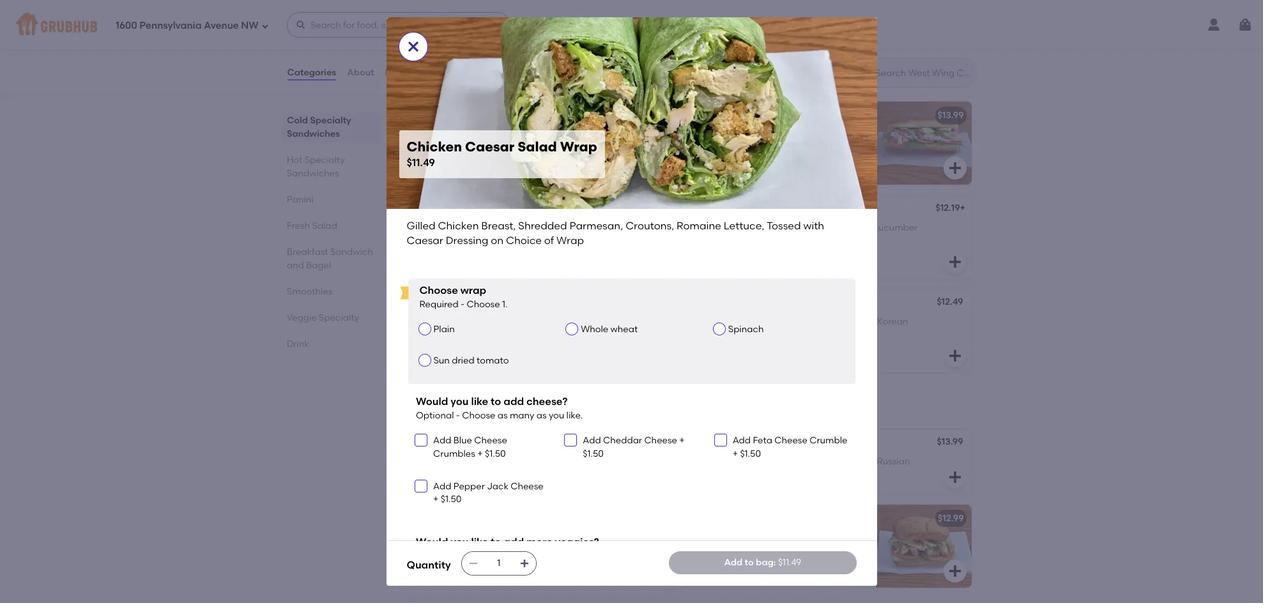 Task type: locate. For each thing, give the bounding box(es) containing it.
dressing inside 'hot corn beef, melted swiss, sauerkraut, russian dressing on toasted rye.'
[[703, 469, 739, 480]]

melted inside hot beef pastrami, melted swiss, homemade coleslaw, russian dressing on toasted rye.
[[500, 531, 531, 542]]

romaine down chicken caesar salad wrap
[[510, 329, 549, 340]]

bacon, up red in the right of the page
[[799, 128, 829, 139]]

2 horizontal spatial choice
[[716, 235, 745, 246]]

breast, inside grilled chicken breast, avocado, lettuce, tomato, honey mustard on rosemary focaccia.
[[769, 531, 800, 542]]

caesar up tomato
[[506, 342, 538, 353]]

turkey, inside ham, turkey, crispy bacon, lettuce, tomato, mayo on toasted choice of bread.
[[442, 128, 471, 139]]

avenue
[[204, 20, 239, 31]]

tasty turkey cold sandwich
[[703, 16, 825, 27]]

avocado, inside smoked turkey, crispy bacon, avocado, lettuce, tomato, red onion, mayo on sub roll.
[[703, 141, 744, 152]]

0 horizontal spatial roll.
[[761, 154, 776, 165]]

tomato, inside grilled chicken breast, avocado, lettuce, tomato, honey mustard on rosemary focaccia.
[[738, 544, 772, 555]]

and
[[287, 260, 304, 271], [417, 469, 434, 480]]

1 vertical spatial croutons,
[[466, 329, 508, 340]]

0 vertical spatial -
[[461, 299, 465, 310]]

0 vertical spatial romaine
[[677, 220, 721, 232]]

$11.49 inside chicken caesar salad wrap $11.49
[[407, 157, 435, 169]]

1 grilled from the top
[[703, 513, 732, 524]]

$13.99 for hot corn beef, melted swiss, sauerkraut, russian dressing on toasted rye.
[[937, 437, 963, 447]]

2 vertical spatial choice
[[469, 355, 500, 366]]

dressing down "plain"
[[417, 355, 454, 366]]

1 horizontal spatial bacon,
[[501, 128, 531, 139]]

bread. for blt cold sandwich
[[459, 47, 487, 58]]

beef, for sandwich
[[743, 456, 764, 467]]

reviews button
[[384, 50, 421, 96]]

add for more
[[504, 536, 524, 548]]

0 vertical spatial avocado,
[[703, 222, 744, 233]]

chicken down club
[[407, 139, 462, 155]]

specialty down cold specialty sandwiches
[[304, 155, 345, 165]]

$11.49 down honey
[[778, 557, 801, 568]]

0 horizontal spatial breast,
[[733, 34, 763, 45]]

$11.49
[[649, 15, 674, 26], [407, 157, 435, 169], [778, 557, 801, 568]]

2 vertical spatial bread.
[[758, 235, 787, 246]]

sandwiches for hot specialty sandwiches tab
[[287, 168, 339, 179]]

1 vertical spatial add
[[504, 536, 524, 548]]

caesar down club cold sandwich
[[465, 139, 514, 155]]

add feta cheese crumble + $1.50
[[733, 435, 847, 459]]

tomato, inside turkey breast, provolone, avocado, lettuce, tomato, mayo on sub roll.
[[738, 47, 772, 58]]

swiss,
[[533, 531, 558, 542]]

russian inside 'hot corn beef, melted swiss, sauerkraut, russian dressing on toasted rye.'
[[877, 456, 910, 467]]

beef, down rueben hot sandwich
[[743, 456, 764, 467]]

1 horizontal spatial hot specialty sandwiches
[[407, 399, 582, 415]]

sandwich up smoked turkey, crispy bacon, avocado, lettuce, tomato, red onion, mayo on sub roll.
[[761, 110, 804, 121]]

gilled down italian
[[407, 220, 436, 232]]

1 as from the left
[[498, 410, 508, 421]]

to
[[491, 396, 501, 408], [491, 536, 501, 548], [745, 557, 754, 568]]

whole wheat
[[581, 324, 638, 335]]

cheese inside add cheddar cheese + $1.50
[[644, 435, 677, 446]]

1 horizontal spatial avocado,
[[794, 316, 835, 327]]

cheese
[[474, 435, 507, 446], [644, 435, 677, 446], [774, 435, 807, 446], [511, 481, 544, 492]]

$11.49 left tasty
[[649, 15, 674, 26]]

would up quantity on the bottom of the page
[[416, 536, 448, 548]]

1 vertical spatial $12.49
[[937, 297, 963, 307]]

1 like from the top
[[471, 396, 488, 408]]

choice inside avocado, lettuce, tomato, red onion, cucumber on choice of bread.
[[716, 235, 745, 246]]

crispy down cobbie cold sandwich
[[771, 128, 797, 139]]

1 vertical spatial choice
[[466, 141, 495, 152]]

toasted inside 'hot corn beef, melted swiss, sauerkraut, russian dressing on toasted rye.'
[[755, 469, 788, 480]]

dressing down italian cold sandwich
[[446, 234, 488, 246]]

$1.50 down feta
[[740, 448, 761, 459]]

crispy down club cold sandwich
[[473, 128, 499, 139]]

sub
[[814, 47, 830, 58], [743, 154, 758, 165]]

crispy for cobbie cold sandwich
[[771, 128, 797, 139]]

0 horizontal spatial $11.49
[[407, 157, 435, 169]]

sandwich up crispy bacon, lettuce, tomato, mayo on toasted choice of bread.
[[458, 16, 501, 27]]

rye. down homemade
[[582, 544, 597, 555]]

cold right cobbie
[[738, 110, 759, 121]]

-
[[461, 299, 465, 310], [456, 410, 460, 421]]

like inside the would you like to add cheese? optional - choose as many as you like.
[[471, 396, 488, 408]]

sun
[[433, 355, 450, 366]]

melted inside hot roast beef, melted jalapeno havarti, horseradish and worcestershire sauce on toasted sub.
[[483, 456, 513, 467]]

gilled chicken breast, shredded parmesan, croutons, romaine lettuce, tossed with caesar dressing on choice of wrap down the '$14.39'
[[407, 220, 827, 246]]

1 horizontal spatial crispy
[[771, 128, 797, 139]]

avocado, for turkey breast, provolone, avocado, lettuce, tomato, mayo on sub roll.
[[813, 34, 854, 45]]

0 vertical spatial choice
[[417, 47, 446, 58]]

veggie
[[703, 204, 733, 215], [287, 312, 316, 323]]

ham, turkey, crispy bacon, lettuce, tomato, mayo on toasted choice of bread.
[[417, 128, 630, 152]]

$14.39
[[651, 204, 678, 215]]

of inside crispy bacon, lettuce, tomato, mayo on toasted choice of bread.
[[448, 47, 457, 58]]

1 vertical spatial dressing
[[417, 355, 454, 366]]

with left onion,
[[803, 220, 824, 232]]

smoked
[[703, 128, 738, 139]]

choice for blt cold sandwich
[[417, 47, 446, 58]]

sandwiches up hot specialty sandwiches tab
[[287, 128, 340, 139]]

would inside the would you like to add cheese? optional - choose as many as you like.
[[416, 396, 448, 408]]

1 crispy from the left
[[473, 128, 499, 139]]

0 horizontal spatial veggie
[[287, 312, 316, 323]]

tomato
[[477, 355, 509, 366]]

1 vertical spatial $11.49
[[407, 157, 435, 169]]

2 vertical spatial avocado,
[[802, 531, 843, 542]]

beef
[[435, 531, 454, 542]]

1 turkey, from the left
[[442, 128, 471, 139]]

smoked turkey, crispy bacon, avocado, lettuce, tomato, red onion, mayo on sub roll.
[[703, 128, 861, 165]]

breakfast
[[287, 247, 328, 257]]

bacon, down club cold sandwich
[[501, 128, 531, 139]]

1 vertical spatial to
[[491, 536, 501, 548]]

1 horizontal spatial rye.
[[790, 469, 806, 480]]

cold right blt
[[435, 16, 456, 27]]

0 vertical spatial roll.
[[832, 47, 847, 58]]

tomato,
[[514, 34, 548, 45], [738, 47, 772, 58], [568, 128, 603, 139], [781, 141, 815, 152], [738, 544, 772, 555]]

drink tab
[[287, 337, 376, 351]]

lettuce,
[[724, 220, 764, 232], [746, 222, 782, 233], [417, 342, 452, 353]]

veggie right the '$14.39'
[[703, 204, 733, 215]]

cold up provolone,
[[759, 16, 780, 27]]

melted left swiss, at left bottom
[[500, 531, 531, 542]]

0 vertical spatial rye.
[[790, 469, 806, 480]]

turkey, down club cold sandwich
[[442, 128, 471, 139]]

rueben hot sandwich
[[703, 438, 800, 449]]

2 crispy from the left
[[771, 128, 797, 139]]

0 vertical spatial russian
[[877, 456, 910, 467]]

1 vertical spatial breast,
[[769, 531, 800, 542]]

russian down pastrami,
[[459, 544, 492, 555]]

avocado, lettuce, tomato, red onion, cucumber on choice of bread.
[[703, 222, 918, 246]]

1 beef, from the left
[[459, 456, 480, 467]]

required
[[419, 299, 459, 310]]

to up input item quantity number field
[[491, 536, 501, 548]]

avocado,
[[813, 34, 854, 45], [703, 141, 744, 152], [802, 531, 843, 542]]

0 horizontal spatial -
[[456, 410, 460, 421]]

as down cheese? on the left
[[536, 410, 547, 421]]

1 vertical spatial choice
[[795, 329, 826, 340]]

lettuce, for grilled chicken breast, avocado, lettuce, tomato, honey mustard on rosemary focaccia.
[[703, 544, 736, 555]]

add left the more
[[504, 536, 524, 548]]

you up quantity on the bottom of the page
[[451, 536, 469, 548]]

1 horizontal spatial beef,
[[743, 456, 764, 467]]

caesar down italian
[[407, 234, 443, 246]]

cheese inside add blue cheese crumbles
[[474, 435, 507, 446]]

croutons, up tomato
[[466, 329, 508, 340]]

like.
[[566, 410, 583, 421]]

hot specialty sandwiches up hot roast beef jalapeno sandwich
[[407, 399, 582, 415]]

breakfast sandwich and bagel
[[287, 247, 373, 271]]

1 horizontal spatial russian
[[877, 456, 910, 467]]

hot inside hot roast beef, melted jalapeno havarti, horseradish and worcestershire sauce on toasted sub.
[[417, 456, 433, 467]]

$13.99
[[938, 110, 964, 121], [651, 437, 677, 447], [937, 437, 963, 447]]

gilled down required
[[417, 316, 442, 327]]

0 horizontal spatial as
[[498, 410, 508, 421]]

add left feta
[[733, 435, 751, 446]]

1 horizontal spatial turkey,
[[740, 128, 769, 139]]

spinach
[[728, 324, 764, 335]]

- down 'wrap'
[[461, 299, 465, 310]]

on inside ham, turkey, crispy bacon, lettuce, tomato, mayo on toasted choice of bread.
[[417, 141, 428, 152]]

1 add from the top
[[504, 396, 524, 408]]

1 horizontal spatial breast,
[[769, 531, 800, 542]]

1 horizontal spatial sub
[[814, 47, 830, 58]]

cheese inside add feta cheese crumble + $1.50
[[774, 435, 807, 446]]

2 as from the left
[[536, 410, 547, 421]]

2 horizontal spatial $11.49
[[778, 557, 801, 568]]

1 horizontal spatial dressing
[[703, 469, 739, 480]]

2 would from the top
[[416, 536, 448, 548]]

cheese?
[[526, 396, 568, 408]]

2 like from the top
[[471, 536, 488, 548]]

categories
[[287, 67, 336, 78]]

$12.49 for $12.49
[[937, 297, 963, 307]]

you for veggies?
[[451, 536, 469, 548]]

add cheddar cheese + $1.50
[[583, 435, 685, 459]]

1 vertical spatial turkey
[[703, 34, 731, 45]]

focaccia.
[[746, 557, 787, 568]]

add inside add cheddar cheese + $1.50
[[583, 435, 601, 446]]

and inside breakfast sandwich and bagel
[[287, 260, 304, 271]]

2 horizontal spatial salad
[[518, 139, 557, 155]]

gilled chicken breast, shredded parmesan, croutons, romaine lettuce, tossed with caesar dressing on choice of wrap down chicken caesar salad wrap
[[417, 316, 556, 366]]

0 vertical spatial would
[[416, 396, 448, 408]]

on inside avocado, lettuce, tomato, red onion, cucumber on choice of bread.
[[703, 235, 714, 246]]

1 horizontal spatial choice
[[466, 141, 495, 152]]

0 horizontal spatial romaine
[[510, 329, 549, 340]]

specialty up hot specialty sandwiches tab
[[310, 115, 351, 126]]

0 horizontal spatial dressing
[[494, 544, 531, 555]]

sauce
[[503, 469, 529, 480]]

cheese down sauce
[[511, 481, 544, 492]]

hot specialty sandwiches
[[287, 155, 345, 179], [407, 399, 582, 415]]

choose inside the would you like to add cheese? optional - choose as many as you like.
[[462, 410, 495, 421]]

0 vertical spatial sub
[[814, 47, 830, 58]]

italian cold sandwich
[[417, 204, 514, 215]]

0 vertical spatial like
[[471, 396, 488, 408]]

choice inside crispy bacon, lettuce, tomato, mayo on toasted choice of bread.
[[417, 47, 446, 58]]

on
[[577, 34, 588, 45], [801, 47, 812, 58], [417, 141, 428, 152], [730, 154, 741, 165], [491, 234, 504, 246], [703, 235, 714, 246], [782, 329, 793, 340], [456, 355, 467, 366], [532, 469, 543, 480], [742, 469, 753, 480], [803, 513, 814, 524], [533, 544, 544, 555], [842, 544, 853, 555]]

breast, down 1. on the left of page
[[482, 316, 512, 327]]

cold for club cold sandwich
[[440, 110, 461, 121]]

dressing
[[446, 234, 488, 246], [417, 355, 454, 366]]

$1.50 right 'beef'
[[485, 448, 506, 459]]

cold for italian cold sandwich
[[447, 204, 468, 215]]

0 vertical spatial choose
[[419, 284, 458, 296]]

tomato, for ham, turkey, crispy bacon, lettuce, tomato, mayo on toasted choice of bread.
[[568, 128, 603, 139]]

2 vertical spatial salad
[[489, 298, 515, 309]]

fresh
[[287, 220, 310, 231]]

rye. inside 'hot corn beef, melted swiss, sauerkraut, russian dressing on toasted rye.'
[[790, 469, 806, 480]]

on inside hot roast beef, melted jalapeno havarti, horseradish and worcestershire sauce on toasted sub.
[[532, 469, 543, 480]]

2 add from the top
[[504, 536, 524, 548]]

fresh salad tab
[[287, 219, 376, 233]]

breast, up honey
[[769, 531, 800, 542]]

cold down the categories button
[[287, 115, 308, 126]]

add inside the would you like to add cheese? optional - choose as many as you like.
[[504, 396, 524, 408]]

2 beef, from the left
[[743, 456, 764, 467]]

1 horizontal spatial and
[[417, 469, 434, 480]]

1 horizontal spatial as
[[536, 410, 547, 421]]

0 horizontal spatial bacon,
[[446, 34, 477, 45]]

hot corn beef, melted swiss, sauerkraut, russian dressing on toasted rye.
[[703, 456, 910, 480]]

jack
[[487, 481, 508, 492]]

melted down feta
[[766, 456, 797, 467]]

dried
[[452, 355, 474, 366]]

like down sun dried tomato
[[471, 396, 488, 408]]

turkey, inside smoked turkey, crispy bacon, avocado, lettuce, tomato, red onion, mayo on sub roll.
[[740, 128, 769, 139]]

add for add cheddar cheese + $1.50
[[583, 435, 601, 446]]

turkey, for smoked
[[740, 128, 769, 139]]

2 vertical spatial choice
[[716, 235, 745, 246]]

add for cheese?
[[504, 396, 524, 408]]

beef, inside hot roast beef, melted jalapeno havarti, horseradish and worcestershire sauce on toasted sub.
[[459, 456, 480, 467]]

with
[[803, 220, 824, 232], [486, 342, 504, 353]]

cobbie
[[703, 110, 735, 121]]

1 vertical spatial avocado,
[[794, 316, 835, 327]]

$11.49 down ham,
[[407, 157, 435, 169]]

1 horizontal spatial roll.
[[832, 47, 847, 58]]

to down tomato
[[491, 396, 501, 408]]

with up tomato
[[486, 342, 504, 353]]

red
[[821, 222, 838, 233]]

rye. inside hot beef pastrami, melted swiss, homemade coleslaw, russian dressing on toasted rye.
[[582, 544, 597, 555]]

breast, down italian cold sandwich
[[481, 220, 516, 232]]

bacon, inside ham, turkey, crispy bacon, lettuce, tomato, mayo on toasted choice of bread.
[[501, 128, 531, 139]]

add up crumbles
[[433, 435, 451, 446]]

like for cheese?
[[471, 396, 488, 408]]

add up many
[[504, 396, 524, 408]]

bacon, inside smoked turkey, crispy bacon, avocado, lettuce, tomato, red onion, mayo on sub roll.
[[799, 128, 829, 139]]

hot
[[287, 155, 302, 165], [407, 399, 431, 415], [417, 438, 433, 449], [739, 438, 755, 449], [417, 456, 433, 467], [703, 456, 719, 467], [860, 513, 875, 524], [417, 531, 433, 542]]

0 vertical spatial $11.49
[[649, 15, 674, 26]]

specialty for cold specialty sandwiches tab
[[310, 115, 351, 126]]

specialty down 'smoothies' tab
[[319, 312, 359, 323]]

tossed up sun dried tomato
[[454, 342, 484, 353]]

salad inside chicken caesar salad wrap $11.49
[[518, 139, 557, 155]]

choice
[[417, 47, 446, 58], [466, 141, 495, 152], [716, 235, 745, 246]]

nw
[[241, 20, 259, 31]]

sandwiches inside cold specialty sandwiches
[[287, 128, 340, 139]]

and inside hot roast beef, melted jalapeno havarti, horseradish and worcestershire sauce on toasted sub.
[[417, 469, 434, 480]]

avocado, inside honey maple turkey, avocado, spinach, korean bbq sauce, mayo on choice of wrap
[[794, 316, 835, 327]]

1 vertical spatial would
[[416, 536, 448, 548]]

0 vertical spatial dressing
[[703, 469, 739, 480]]

svg image
[[1237, 17, 1253, 33], [296, 20, 306, 30], [261, 22, 269, 30], [947, 348, 962, 364], [417, 436, 425, 444], [567, 436, 575, 444], [717, 436, 724, 444], [947, 470, 962, 485], [661, 564, 676, 579]]

2 turkey, from the left
[[740, 128, 769, 139]]

2 vertical spatial you
[[451, 536, 469, 548]]

0 vertical spatial grilled
[[703, 513, 732, 524]]

beef, inside 'hot corn beef, melted swiss, sauerkraut, russian dressing on toasted rye.'
[[743, 456, 764, 467]]

1 vertical spatial rye.
[[582, 544, 597, 555]]

specialty inside cold specialty sandwiches
[[310, 115, 351, 126]]

0 horizontal spatial and
[[287, 260, 304, 271]]

+ inside add pepper jack  cheese + $1.50
[[433, 494, 438, 505]]

on inside crispy bacon, lettuce, tomato, mayo on toasted choice of bread.
[[577, 34, 588, 45]]

1 horizontal spatial $12.49
[[937, 297, 963, 307]]

as left many
[[498, 410, 508, 421]]

2 vertical spatial choose
[[462, 410, 495, 421]]

1 horizontal spatial -
[[461, 299, 465, 310]]

2 horizontal spatial bacon,
[[799, 128, 829, 139]]

you
[[451, 396, 469, 408], [549, 410, 564, 421], [451, 536, 469, 548]]

cold right club
[[440, 110, 461, 121]]

jalapeno
[[484, 438, 526, 449]]

choice for veggie
[[716, 235, 745, 246]]

sandwiches up panini
[[287, 168, 339, 179]]

would up optional
[[416, 396, 448, 408]]

0 vertical spatial sandwiches
[[287, 128, 340, 139]]

- right optional
[[456, 410, 460, 421]]

0 horizontal spatial choice
[[417, 47, 446, 58]]

- inside the would you like to add cheese? optional - choose as many as you like.
[[456, 410, 460, 421]]

0 vertical spatial $12.49
[[647, 109, 674, 120]]

veggie up "drink"
[[287, 312, 316, 323]]

cheddar
[[603, 435, 642, 446]]

veggie for veggie
[[703, 204, 733, 215]]

tossed
[[767, 220, 801, 232], [454, 342, 484, 353]]

red
[[818, 141, 832, 152]]

on inside smoked turkey, crispy bacon, avocado, lettuce, tomato, red onion, mayo on sub roll.
[[730, 154, 741, 165]]

0 horizontal spatial crispy
[[473, 128, 499, 139]]

crispy bacon, lettuce, tomato, mayo on toasted choice of bread.
[[417, 34, 624, 58]]

0 horizontal spatial avocado,
[[703, 222, 744, 233]]

cobbie cold sandwich
[[703, 110, 804, 121]]

avocado, up mustard
[[802, 531, 843, 542]]

0 horizontal spatial hot specialty sandwiches
[[287, 155, 345, 179]]

avocado, inside turkey breast, provolone, avocado, lettuce, tomato, mayo on sub roll.
[[813, 34, 854, 45]]

and down crumbles
[[417, 469, 434, 480]]

1 horizontal spatial veggie
[[703, 204, 733, 215]]

0 vertical spatial croutons,
[[626, 220, 674, 232]]

1 vertical spatial like
[[471, 536, 488, 548]]

add for add to bag: $11.49
[[724, 557, 743, 568]]

specialty
[[310, 115, 351, 126], [304, 155, 345, 165], [319, 312, 359, 323], [434, 399, 498, 415]]

corn
[[721, 456, 741, 467]]

parmesan,
[[570, 220, 623, 232], [417, 329, 463, 340]]

1 horizontal spatial parmesan,
[[570, 220, 623, 232]]

russian
[[877, 456, 910, 467], [459, 544, 492, 555]]

0 vertical spatial to
[[491, 396, 501, 408]]

avocado, for grilled chicken breast, avocado, lettuce, tomato, honey mustard on rosemary focaccia.
[[802, 531, 843, 542]]

avocado, down smoked
[[703, 141, 744, 152]]

1 vertical spatial grilled
[[703, 531, 731, 542]]

0 vertical spatial tossed
[[767, 220, 801, 232]]

bread. inside crispy bacon, lettuce, tomato, mayo on toasted choice of bread.
[[459, 47, 487, 58]]

0 vertical spatial bread.
[[459, 47, 487, 58]]

lettuce, inside crispy bacon, lettuce, tomato, mayo on toasted choice of bread.
[[479, 34, 512, 45]]

melted inside 'hot corn beef, melted swiss, sauerkraut, russian dressing on toasted rye.'
[[766, 456, 797, 467]]

2 grilled from the top
[[703, 531, 731, 542]]

0 vertical spatial choice
[[506, 234, 542, 246]]

turkey, down cobbie cold sandwich
[[740, 128, 769, 139]]

you down cheese? on the left
[[549, 410, 564, 421]]

cucumber
[[871, 222, 918, 233]]

1600 pennsylvania avenue nw
[[116, 20, 259, 31]]

tomato, inside crispy bacon, lettuce, tomato, mayo on toasted choice of bread.
[[514, 34, 548, 45]]

add up the havarti,
[[583, 435, 601, 446]]

crispy inside ham, turkey, crispy bacon, lettuce, tomato, mayo on toasted choice of bread.
[[473, 128, 499, 139]]

on inside 'hot corn beef, melted swiss, sauerkraut, russian dressing on toasted rye.'
[[742, 469, 753, 480]]

salad
[[518, 139, 557, 155], [312, 220, 337, 231], [489, 298, 515, 309]]

specialty for the veggie specialty tab
[[319, 312, 359, 323]]

specialty up "blue" on the bottom
[[434, 399, 498, 415]]

beef, up worcestershire
[[459, 456, 480, 467]]

tossed left red
[[767, 220, 801, 232]]

cheese right feta
[[774, 435, 807, 446]]

0 horizontal spatial tossed
[[454, 342, 484, 353]]

toasted inside crispy bacon, lettuce, tomato, mayo on toasted choice of bread.
[[590, 34, 624, 45]]

mustard
[[803, 544, 840, 555]]

lettuce, inside ham, turkey, crispy bacon, lettuce, tomato, mayo on toasted choice of bread.
[[534, 128, 566, 139]]

and down the breakfast
[[287, 260, 304, 271]]

to inside the would you like to add cheese? optional - choose as many as you like.
[[491, 396, 501, 408]]

like up input item quantity number field
[[471, 536, 488, 548]]

cold right italian
[[447, 204, 468, 215]]

on inside honey maple turkey, avocado, spinach, korean bbq sauce, mayo on choice of wrap
[[782, 329, 793, 340]]

salad for chicken caesar salad wrap $11.49
[[518, 139, 557, 155]]

$1.50 up sub.
[[583, 448, 604, 459]]

honey maple turkey, avocado, spinach, korean bbq sauce, mayo on choice of wrap
[[703, 316, 908, 340]]

sandwiches up jalapeno
[[501, 399, 582, 415]]

panini tab
[[287, 193, 376, 206]]

turkey down tasty
[[703, 34, 731, 45]]

svg image
[[405, 39, 421, 54], [661, 67, 676, 82], [947, 67, 962, 82], [661, 161, 676, 176], [947, 161, 962, 176], [947, 254, 962, 270], [417, 482, 425, 490], [468, 558, 478, 569], [519, 558, 529, 569], [947, 564, 962, 579]]

romaine down the '$14.39'
[[677, 220, 721, 232]]

crispy inside smoked turkey, crispy bacon, avocado, lettuce, tomato, red onion, mayo on sub roll.
[[771, 128, 797, 139]]

breast
[[773, 513, 801, 524]]

sandwich up jalapeno
[[529, 438, 572, 449]]

hot beef pastrami, melted swiss, homemade coleslaw, russian dressing on toasted rye.
[[417, 531, 611, 555]]

to for more
[[491, 536, 501, 548]]

add down roast
[[433, 481, 451, 492]]

$1.50 inside add pepper jack  cheese + $1.50
[[441, 494, 461, 505]]

1 horizontal spatial with
[[803, 220, 824, 232]]

avocado, inside grilled chicken breast, avocado, lettuce, tomato, honey mustard on rosemary focaccia.
[[802, 531, 843, 542]]

to for cheese?
[[491, 396, 501, 408]]

1 vertical spatial salad
[[312, 220, 337, 231]]

add inside add blue cheese crumbles
[[433, 435, 451, 446]]

whole
[[581, 324, 608, 335]]

+
[[674, 15, 679, 26], [674, 109, 679, 120], [960, 203, 965, 214], [679, 435, 685, 446], [477, 448, 483, 459], [733, 448, 738, 459], [433, 494, 438, 505]]

0 horizontal spatial with
[[486, 342, 504, 353]]

melted down hot roast beef jalapeno sandwich
[[483, 456, 513, 467]]

tomato, inside ham, turkey, crispy bacon, lettuce, tomato, mayo on toasted choice of bread.
[[568, 128, 603, 139]]

1 would from the top
[[416, 396, 448, 408]]

sandwich down fresh salad 'tab'
[[330, 247, 373, 257]]

like
[[471, 396, 488, 408], [471, 536, 488, 548]]

cold for cobbie cold sandwich
[[738, 110, 759, 121]]

choose up required
[[419, 284, 458, 296]]

choose down 'wrap'
[[467, 299, 500, 310]]

hot specialty sandwiches up panini
[[287, 155, 345, 179]]

panini
[[287, 194, 313, 205]]

+ inside add feta cheese crumble + $1.50
[[733, 448, 738, 459]]

main navigation navigation
[[0, 0, 1263, 50]]

melted for sauce
[[483, 456, 513, 467]]

0 vertical spatial turkey
[[728, 16, 757, 27]]

bacon, down blt cold sandwich
[[446, 34, 477, 45]]

cobbie cold sandwich image
[[876, 102, 971, 185]]

of inside ham, turkey, crispy bacon, lettuce, tomato, mayo on toasted choice of bread.
[[497, 141, 506, 152]]

rye. down swiss,
[[790, 469, 806, 480]]

grilled inside grilled chicken breast, avocado, lettuce, tomato, honey mustard on rosemary focaccia.
[[703, 531, 731, 542]]

sub.
[[580, 469, 598, 480]]

bread. inside avocado, lettuce, tomato, red onion, cucumber on choice of bread.
[[758, 235, 787, 246]]

lettuce, inside turkey breast, provolone, avocado, lettuce, tomato, mayo on sub roll.
[[703, 47, 736, 58]]

0 horizontal spatial choice
[[469, 355, 500, 366]]

cheese right cheddar
[[644, 435, 677, 446]]

choose up 'beef'
[[462, 410, 495, 421]]

crispy
[[473, 128, 499, 139], [771, 128, 797, 139]]

jalapeno
[[515, 456, 554, 467]]

sandwich
[[458, 16, 501, 27], [782, 16, 825, 27], [463, 110, 506, 121], [761, 110, 804, 121], [470, 204, 514, 215], [330, 247, 373, 257], [529, 438, 572, 449], [757, 438, 800, 449], [878, 513, 921, 524]]

$1.50 down pepper
[[441, 494, 461, 505]]

sandwiches inside hot specialty sandwiches
[[287, 168, 339, 179]]



Task type: describe. For each thing, give the bounding box(es) containing it.
roast
[[435, 438, 460, 449]]

crumble
[[810, 435, 847, 446]]

horseradish
[[591, 456, 642, 467]]

veggie for veggie specialty
[[287, 312, 316, 323]]

wrap inside honey maple turkey, avocado, spinach, korean bbq sauce, mayo on choice of wrap
[[839, 329, 863, 340]]

sub inside smoked turkey, crispy bacon, avocado, lettuce, tomato, red onion, mayo on sub roll.
[[743, 154, 758, 165]]

0 vertical spatial breast,
[[481, 220, 516, 232]]

2 vertical spatial to
[[745, 557, 754, 568]]

dressing inside hot beef pastrami, melted swiss, homemade coleslaw, russian dressing on toasted rye.
[[494, 544, 531, 555]]

grilled chicken breast on focaccia hot sandwich
[[703, 513, 921, 524]]

mayo inside turkey breast, provolone, avocado, lettuce, tomato, mayo on sub roll.
[[775, 47, 799, 58]]

cheese for crumble
[[774, 435, 807, 446]]

would you like to add cheese? optional - choose as many as you like.
[[416, 396, 583, 421]]

sauce,
[[724, 329, 754, 340]]

chicken up "plain"
[[417, 298, 453, 309]]

1 vertical spatial you
[[549, 410, 564, 421]]

1 vertical spatial choose
[[467, 299, 500, 310]]

worcestershire
[[436, 469, 501, 480]]

1 horizontal spatial romaine
[[677, 220, 721, 232]]

turkey,
[[762, 316, 792, 327]]

bread. inside ham, turkey, crispy bacon, lettuce, tomato, mayo on toasted choice of bread.
[[508, 141, 536, 152]]

cold specialty sandwiches
[[287, 115, 351, 139]]

would you like to add more veggies?
[[416, 536, 599, 548]]

cheese for +
[[644, 435, 677, 446]]

tomato, for grilled chicken breast, avocado, lettuce, tomato, honey mustard on rosemary focaccia.
[[738, 544, 772, 555]]

grilled for grilled chicken breast on focaccia hot sandwich
[[703, 513, 732, 524]]

sandwich down chicken caesar salad wrap $11.49 at left top
[[470, 204, 514, 215]]

drink
[[287, 339, 309, 349]]

cold specialty sandwiches tab
[[287, 114, 376, 141]]

mayo inside crispy bacon, lettuce, tomato, mayo on toasted choice of bread.
[[550, 34, 575, 45]]

1 vertical spatial tossed
[[454, 342, 484, 353]]

$11.49 +
[[649, 15, 679, 26]]

quantity
[[407, 559, 451, 571]]

bagel
[[306, 260, 331, 271]]

roll. inside turkey breast, provolone, avocado, lettuce, tomato, mayo on sub roll.
[[832, 47, 847, 58]]

blue
[[453, 435, 472, 446]]

cheese for crumbles
[[474, 435, 507, 446]]

+ inside add cheddar cheese + $1.50
[[679, 435, 685, 446]]

havarti,
[[556, 456, 589, 467]]

sauerkraut,
[[825, 456, 875, 467]]

hot inside 'hot corn beef, melted swiss, sauerkraut, russian dressing on toasted rye.'
[[703, 456, 719, 467]]

0 vertical spatial gilled
[[407, 220, 436, 232]]

caesar inside chicken caesar salad wrap $11.49
[[465, 139, 514, 155]]

0 vertical spatial with
[[803, 220, 824, 232]]

club cold sandwich
[[417, 110, 506, 121]]

avocado, inside avocado, lettuce, tomato, red onion, cucumber on choice of bread.
[[703, 222, 744, 233]]

salad inside 'tab'
[[312, 220, 337, 231]]

cold for blt cold sandwich
[[435, 16, 456, 27]]

choose wrap required - choose 1.
[[419, 284, 508, 310]]

of inside avocado, lettuce, tomato, red onion, cucumber on choice of bread.
[[748, 235, 756, 246]]

cold inside cold specialty sandwiches
[[287, 115, 308, 126]]

grilled chicken breast on focaccia hot sandwich image
[[876, 505, 971, 588]]

bbq
[[703, 329, 722, 340]]

chicken
[[734, 531, 767, 542]]

on inside grilled chicken breast, avocado, lettuce, tomato, honey mustard on rosemary focaccia.
[[842, 544, 853, 555]]

hot roast beef jalapeno sandwich
[[417, 438, 572, 449]]

Search West Wing Cafe - Penn Ave search field
[[874, 67, 972, 79]]

bacon, inside crispy bacon, lettuce, tomato, mayo on toasted choice of bread.
[[446, 34, 477, 45]]

chicken caesar salad wrap image
[[589, 290, 685, 373]]

blt cold sandwich
[[417, 16, 501, 27]]

hot specialty sandwiches inside tab
[[287, 155, 345, 179]]

hot inside tab
[[287, 155, 302, 165]]

chicken caesar salad wrap $11.49
[[407, 139, 597, 169]]

honey
[[703, 316, 731, 327]]

tasty turkey cold sandwich image
[[876, 8, 971, 91]]

sandwich up 'hot corn beef, melted swiss, sauerkraut, russian dressing on toasted rye.'
[[757, 438, 800, 449]]

1 vertical spatial gilled chicken breast, shredded parmesan, croutons, romaine lettuce, tossed with caesar dressing on choice of wrap
[[417, 316, 556, 366]]

maple
[[733, 316, 760, 327]]

sun dried tomato
[[433, 355, 509, 366]]

1 vertical spatial shredded
[[514, 316, 556, 327]]

onion,
[[834, 141, 861, 152]]

1 horizontal spatial $11.49
[[649, 15, 674, 26]]

add blue cheese crumbles
[[433, 435, 507, 459]]

chicken up chicken
[[734, 513, 770, 524]]

rosemary
[[703, 557, 744, 568]]

more
[[526, 536, 553, 548]]

honey
[[775, 544, 801, 555]]

Input item quantity number field
[[485, 552, 513, 575]]

$12.99
[[938, 513, 964, 524]]

tomato, inside smoked turkey, crispy bacon, avocado, lettuce, tomato, red onion, mayo on sub roll.
[[781, 141, 815, 152]]

1600
[[116, 20, 137, 31]]

add for add pepper jack  cheese + $1.50
[[433, 481, 451, 492]]

would for would you like to add cheese? optional - choose as many as you like.
[[416, 396, 448, 408]]

add for add feta cheese crumble + $1.50
[[733, 435, 751, 446]]

add for add blue cheese crumbles
[[433, 435, 451, 446]]

pastrami,
[[456, 531, 498, 542]]

beef
[[462, 438, 482, 449]]

onion,
[[840, 222, 869, 233]]

tomato, for turkey breast, provolone, avocado, lettuce, tomato, mayo on sub roll.
[[738, 47, 772, 58]]

sub inside turkey breast, provolone, avocado, lettuce, tomato, mayo on sub roll.
[[814, 47, 830, 58]]

roast
[[435, 456, 457, 467]]

wrap inside chicken caesar salad wrap $11.49
[[560, 139, 597, 155]]

0 vertical spatial shredded
[[518, 220, 567, 232]]

beef, for beef
[[459, 456, 480, 467]]

chicken caesar salad wrap
[[417, 298, 541, 309]]

ham,
[[417, 128, 440, 139]]

crispy for club cold sandwich
[[473, 128, 499, 139]]

hot specialty sandwiches tab
[[287, 153, 376, 180]]

would for would you like to add more veggies?
[[416, 536, 448, 548]]

$13.99 for hot roast beef, melted jalapeno havarti, horseradish and worcestershire sauce on toasted sub.
[[651, 437, 677, 447]]

provolone,
[[765, 34, 811, 45]]

1 vertical spatial hot specialty sandwiches
[[407, 399, 582, 415]]

breast, inside turkey breast, provolone, avocado, lettuce, tomato, mayo on sub roll.
[[733, 34, 763, 45]]

bread. for veggie
[[758, 235, 787, 246]]

add pepper jack  cheese + $1.50
[[433, 481, 544, 505]]

spinach,
[[837, 316, 875, 327]]

salad for chicken caesar salad wrap
[[489, 298, 515, 309]]

bacon, for cobbie
[[799, 128, 829, 139]]

1 vertical spatial gilled
[[417, 316, 442, 327]]

add to bag: $11.49
[[724, 557, 801, 568]]

specialty for hot specialty sandwiches tab
[[304, 155, 345, 165]]

2 vertical spatial sandwiches
[[501, 399, 582, 415]]

categories button
[[287, 50, 337, 96]]

1 vertical spatial with
[[486, 342, 504, 353]]

about button
[[346, 50, 375, 96]]

mayo
[[756, 329, 780, 340]]

hot beef pastrami, melted swiss, homemade coleslaw, russian dressing on toasted rye. button
[[409, 505, 685, 588]]

- inside choose wrap required - choose 1.
[[461, 299, 465, 310]]

0 horizontal spatial croutons,
[[466, 329, 508, 340]]

reviews
[[385, 67, 421, 78]]

caesar down 'wrap'
[[455, 298, 487, 309]]

veggies?
[[555, 536, 599, 548]]

mayo inside ham, turkey, crispy bacon, lettuce, tomato, mayo on toasted choice of bread.
[[605, 128, 630, 139]]

lettuce, for ham, turkey, crispy bacon, lettuce, tomato, mayo on toasted choice of bread.
[[534, 128, 566, 139]]

$12.19 +
[[936, 203, 965, 214]]

italian cold sandwich image
[[589, 196, 685, 279]]

smoothies tab
[[287, 285, 376, 298]]

hot roast beef, melted jalapeno havarti, horseradish and worcestershire sauce on toasted sub.
[[417, 456, 642, 480]]

bacon, for club
[[501, 128, 531, 139]]

sandwich left $12.99
[[878, 513, 921, 524]]

you for optional
[[451, 396, 469, 408]]

lettuce, for turkey breast, provolone, avocado, lettuce, tomato, mayo on sub roll.
[[703, 47, 736, 58]]

sandwich inside breakfast sandwich and bagel
[[330, 247, 373, 257]]

homemade
[[560, 531, 611, 542]]

focaccia
[[816, 513, 857, 524]]

0 horizontal spatial parmesan,
[[417, 329, 463, 340]]

lettuce, inside avocado, lettuce, tomato, red onion, cucumber on choice of bread.
[[746, 222, 782, 233]]

rueben
[[703, 438, 737, 449]]

$1.50 inside add feta cheese crumble + $1.50
[[740, 448, 761, 459]]

$12.49 for $12.49 +
[[647, 109, 674, 120]]

turkey, for ham,
[[442, 128, 471, 139]]

plain
[[433, 324, 455, 335]]

0 vertical spatial gilled chicken breast, shredded parmesan, croutons, romaine lettuce, tossed with caesar dressing on choice of wrap
[[407, 220, 827, 246]]

toasted inside ham, turkey, crispy bacon, lettuce, tomato, mayo on toasted choice of bread.
[[430, 141, 464, 152]]

1 vertical spatial breast,
[[482, 316, 512, 327]]

toasted inside hot beef pastrami, melted swiss, homemade coleslaw, russian dressing on toasted rye.
[[546, 544, 579, 555]]

crispy
[[417, 34, 444, 45]]

chicken down italian cold sandwich
[[438, 220, 479, 232]]

bag:
[[756, 557, 776, 568]]

grilled chicken breast, avocado, lettuce, tomato, honey mustard on rosemary focaccia.
[[703, 531, 853, 568]]

veggie specialty tab
[[287, 311, 376, 325]]

cheese inside add pepper jack  cheese + $1.50
[[511, 481, 544, 492]]

0 vertical spatial dressing
[[446, 234, 488, 246]]

on inside hot beef pastrami, melted swiss, homemade coleslaw, russian dressing on toasted rye.
[[533, 544, 544, 555]]

tasty
[[703, 16, 726, 27]]

lettuce, inside smoked turkey, crispy bacon, avocado, lettuce, tomato, red onion, mayo on sub roll.
[[746, 141, 779, 152]]

mayo inside smoked turkey, crispy bacon, avocado, lettuce, tomato, red onion, mayo on sub roll.
[[703, 154, 728, 165]]

roll. inside smoked turkey, crispy bacon, avocado, lettuce, tomato, red onion, mayo on sub roll.
[[761, 154, 776, 165]]

like for more
[[471, 536, 488, 548]]

on inside turkey breast, provolone, avocado, lettuce, tomato, mayo on sub roll.
[[801, 47, 812, 58]]

turkey breast, provolone, avocado, lettuce, tomato, mayo on sub roll.
[[703, 34, 854, 58]]

chicken inside chicken caesar salad wrap $11.49
[[407, 139, 462, 155]]

toasted inside hot roast beef, melted jalapeno havarti, horseradish and worcestershire sauce on toasted sub.
[[545, 469, 578, 480]]

korean
[[877, 316, 908, 327]]

$1.50 inside add cheddar cheese + $1.50
[[583, 448, 604, 459]]

coleslaw,
[[417, 544, 457, 555]]

hot inside hot beef pastrami, melted swiss, homemade coleslaw, russian dressing on toasted rye.
[[417, 531, 433, 542]]

choice inside ham, turkey, crispy bacon, lettuce, tomato, mayo on toasted choice of bread.
[[466, 141, 495, 152]]

choice inside honey maple turkey, avocado, spinach, korean bbq sauce, mayo on choice of wrap
[[795, 329, 826, 340]]

2 vertical spatial $11.49
[[778, 557, 801, 568]]

turkey inside turkey breast, provolone, avocado, lettuce, tomato, mayo on sub roll.
[[703, 34, 731, 45]]

1.
[[502, 299, 508, 310]]

melted for toasted
[[766, 456, 797, 467]]

sandwiches for cold specialty sandwiches tab
[[287, 128, 340, 139]]

tomato,
[[784, 222, 819, 233]]

grilled for grilled chicken breast, avocado, lettuce, tomato, honey mustard on rosemary focaccia.
[[703, 531, 731, 542]]

breakfast sandwich and bagel tab
[[287, 245, 376, 272]]

optional
[[416, 410, 454, 421]]

pepper
[[453, 481, 485, 492]]

of inside honey maple turkey, avocado, spinach, korean bbq sauce, mayo on choice of wrap
[[828, 329, 837, 340]]

pennsylvania
[[139, 20, 202, 31]]

russian inside hot beef pastrami, melted swiss, homemade coleslaw, russian dressing on toasted rye.
[[459, 544, 492, 555]]

sandwich up provolone,
[[782, 16, 825, 27]]

search icon image
[[855, 65, 870, 80]]

sandwich up chicken caesar salad wrap $11.49 at left top
[[463, 110, 506, 121]]

wrap
[[460, 284, 486, 296]]

wheat
[[610, 324, 638, 335]]

0 vertical spatial parmesan,
[[570, 220, 623, 232]]

chicken down choose wrap required - choose 1.
[[444, 316, 480, 327]]

feta
[[753, 435, 772, 446]]



Task type: vqa. For each thing, say whether or not it's contained in the screenshot.
+ in the ADD PEPPER JACK  CHEESE + $1.50
yes



